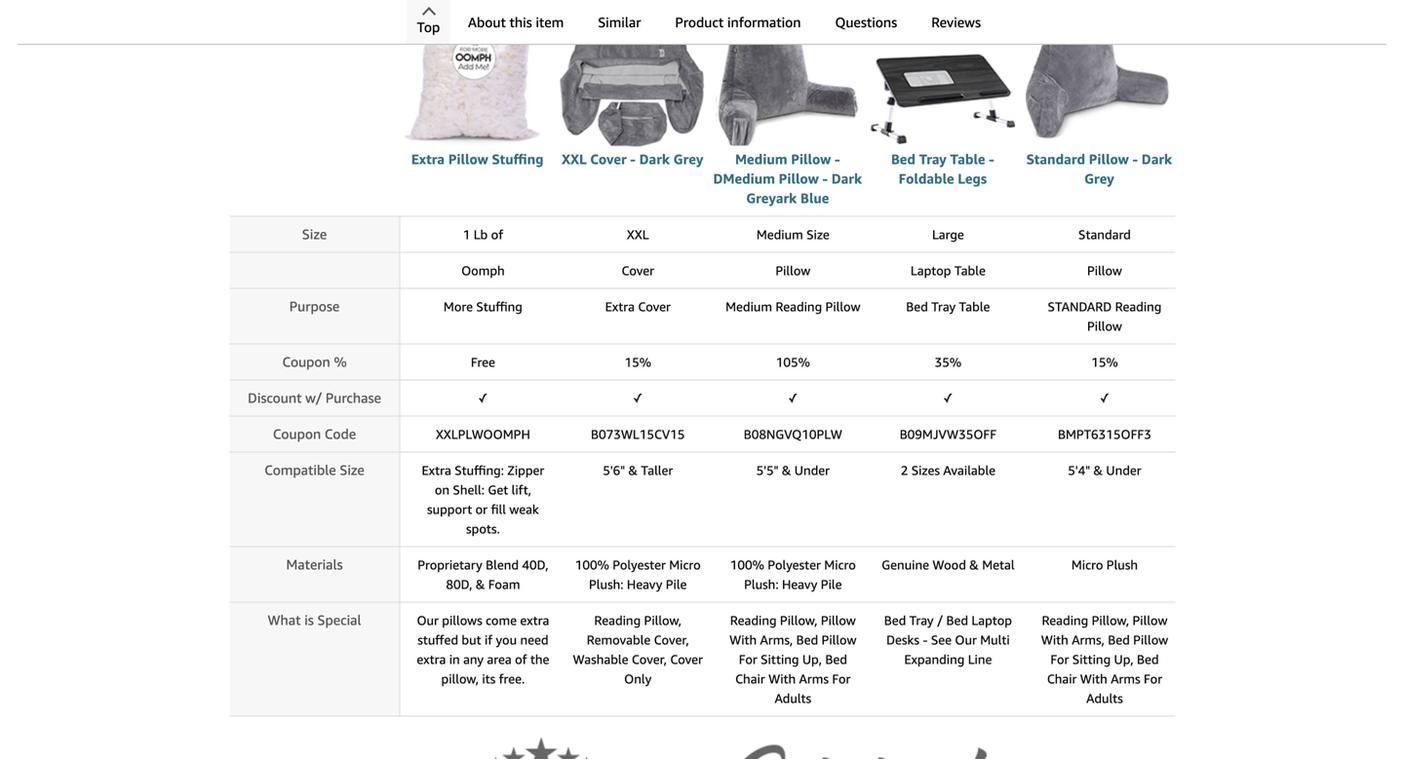 Task type: describe. For each thing, give the bounding box(es) containing it.
1 100% from the left
[[575, 558, 609, 573]]

pillow inside standard reading pillow
[[1088, 319, 1123, 334]]

is
[[305, 613, 314, 629]]

taller
[[641, 463, 673, 479]]

2 heavy from the left
[[782, 578, 818, 593]]

xxl cover - dark grey link
[[562, 151, 704, 167]]

& left metal
[[970, 558, 979, 573]]

legs
[[958, 171, 987, 187]]

standard reading pillow
[[1048, 300, 1162, 334]]

more stuffing
[[444, 300, 523, 315]]

dark for cover
[[639, 151, 670, 167]]

grey for pillow
[[1085, 171, 1115, 187]]

5'4" & under
[[1068, 463, 1142, 479]]

1 chair from the left
[[736, 672, 765, 687]]

washable
[[573, 653, 629, 668]]

zipper
[[508, 463, 545, 479]]

standard+ original version image
[[1026, 0, 1170, 147]]

stuffing:
[[455, 463, 504, 479]]

sizes
[[912, 463, 940, 479]]

blue
[[801, 190, 829, 206]]

about
[[468, 14, 506, 30]]

1 adults from the left
[[775, 692, 812, 707]]

laptop table
[[911, 264, 986, 279]]

any
[[463, 653, 484, 668]]

bmpt6315off3
[[1058, 427, 1152, 443]]

& for 5'4"
[[1094, 463, 1103, 479]]

discount
[[248, 390, 302, 406]]

2 chair from the left
[[1047, 672, 1077, 687]]

item
[[536, 14, 564, 30]]

extra for extra pillow stuffing
[[411, 151, 445, 167]]

2 micro from the left
[[825, 558, 856, 573]]

dmedium
[[713, 171, 775, 187]]

1 100% polyester micro plush: heavy pile from the left
[[575, 558, 701, 593]]

1 arms, from the left
[[760, 633, 793, 648]]

medium for size
[[757, 227, 803, 243]]

multi
[[981, 633, 1010, 648]]

coupon %
[[282, 354, 347, 370]]

2 arms, from the left
[[1072, 633, 1105, 648]]

medium pillow - dmedium pillow - dark greyark blue link
[[713, 151, 862, 206]]

xxlplwoomph
[[436, 427, 530, 443]]

come
[[486, 614, 517, 629]]

b08ngvq10plw
[[744, 427, 843, 443]]

standard for standard
[[1079, 227, 1131, 243]]

free
[[471, 355, 495, 370]]

shell:
[[453, 483, 485, 498]]

free.
[[499, 672, 525, 687]]

product
[[675, 14, 724, 30]]

foldable
[[899, 171, 955, 187]]

2 polyester from the left
[[768, 558, 821, 573]]

proprietary blend 40d, 80d, & foam
[[418, 558, 549, 593]]

1 heavy from the left
[[627, 578, 663, 593]]

standard
[[1048, 300, 1112, 315]]

but
[[462, 633, 481, 648]]

coupon code
[[273, 426, 356, 443]]

greyark
[[746, 190, 797, 206]]

- inside bed tray / bed laptop desks - see our multi expanding line
[[923, 633, 928, 648]]

genuine wood & metal
[[882, 558, 1015, 573]]

spots.
[[466, 522, 500, 537]]

lb
[[474, 227, 488, 243]]

35%
[[935, 355, 962, 370]]

0 vertical spatial of
[[491, 227, 503, 243]]

or
[[476, 502, 488, 518]]

pillow inside standard pillow - dark grey
[[1089, 151, 1129, 167]]

2 100% from the left
[[730, 558, 765, 573]]

blend
[[486, 558, 519, 573]]

stuffed
[[418, 633, 458, 648]]

1 sitting from the left
[[761, 653, 799, 668]]

1 plush: from the left
[[589, 578, 624, 593]]

weak
[[509, 502, 539, 518]]

1 vertical spatial table
[[955, 264, 986, 279]]

0 horizontal spatial extra
[[417, 653, 446, 668]]

extra pillow stuffing
[[411, 151, 544, 167]]

- inside bed tray table - foldable legs
[[989, 151, 995, 167]]

oomph
[[461, 264, 505, 279]]

2 pile from the left
[[821, 578, 842, 593]]

& for 5'5"
[[782, 463, 791, 479]]

xxl for xxl
[[627, 227, 649, 243]]

& for 5'6"
[[629, 463, 638, 479]]

laptop tables image
[[871, 0, 1015, 147]]

on
[[435, 483, 450, 498]]

bed tray / bed laptop desks - see our multi expanding line
[[884, 614, 1012, 668]]

40d,
[[522, 558, 549, 573]]

area
[[487, 653, 512, 668]]

b073wl15cv15
[[591, 427, 685, 443]]

reading inside standard reading pillow
[[1116, 300, 1162, 315]]

foam
[[488, 578, 520, 593]]

1 pile from the left
[[666, 578, 687, 593]]

%
[[334, 354, 347, 370]]

xxl for xxl cover - dark grey
[[562, 151, 587, 167]]

discount w/ purchase
[[248, 390, 381, 406]]

size for compatible size
[[340, 462, 365, 479]]

pillows
[[442, 614, 483, 629]]

removable
[[587, 633, 651, 648]]

4 ✓ from the left
[[944, 391, 953, 406]]

xxl covers image
[[561, 0, 705, 147]]

pillow,
[[441, 672, 479, 687]]

cover inside reading pillow, removable cover, washable cover, cover only
[[670, 653, 703, 668]]

under for 5'4" & under
[[1107, 463, 1142, 479]]

extra pillow stuffing link
[[411, 151, 544, 167]]

1 vertical spatial stuffing
[[476, 300, 523, 315]]

get
[[488, 483, 508, 498]]

bed inside bed tray table - foldable legs
[[891, 151, 916, 167]]

reading pillow, removable cover, washable cover, cover only
[[573, 614, 703, 687]]

dark inside medium pillow - dmedium pillow - dark greyark blue
[[832, 171, 862, 187]]

husband pillow image
[[410, 738, 995, 760]]

extra for extra stuffing: zipper on shell: get lift, support or fill weak spots.
[[422, 463, 451, 479]]

purpose
[[289, 299, 340, 315]]

this
[[510, 14, 532, 30]]

only
[[624, 672, 652, 687]]

standard pillow - dark grey link
[[1027, 151, 1173, 187]]

5'6" & taller
[[603, 463, 673, 479]]

pillow, inside reading pillow, removable cover, washable cover, cover only
[[644, 614, 682, 629]]

1 polyester from the left
[[613, 558, 666, 573]]

medium for reading
[[726, 300, 773, 315]]

fill
[[491, 502, 506, 518]]

about this item
[[468, 14, 564, 30]]

2 adults from the left
[[1087, 692, 1123, 707]]

extra cover
[[605, 300, 671, 315]]

table for bed tray table - foldable legs
[[951, 151, 986, 167]]



Task type: locate. For each thing, give the bounding box(es) containing it.
micro
[[669, 558, 701, 573], [825, 558, 856, 573], [1072, 558, 1104, 573]]

0 horizontal spatial pillow,
[[644, 614, 682, 629]]

with
[[730, 633, 757, 648], [1042, 633, 1069, 648], [769, 672, 796, 687], [1081, 672, 1108, 687]]

1 vertical spatial xxl
[[627, 227, 649, 243]]

1 horizontal spatial pillow,
[[780, 614, 818, 629]]

tray inside bed tray table - foldable legs
[[919, 151, 947, 167]]

reading inside reading pillow, removable cover, washable cover, cover only
[[594, 614, 641, 629]]

& right 5'6"
[[629, 463, 638, 479]]

2 ✓ from the left
[[633, 391, 643, 406]]

our inside bed tray / bed laptop desks - see our multi expanding line
[[955, 633, 977, 648]]

large
[[932, 227, 964, 243]]

table for bed tray table
[[959, 300, 990, 315]]

of left the
[[515, 653, 527, 668]]

extra stuffing: zipper on shell: get lift, support or fill weak spots.
[[422, 463, 545, 537]]

0 horizontal spatial sitting
[[761, 653, 799, 668]]

the
[[531, 653, 550, 668]]

coupon
[[282, 354, 330, 370], [273, 426, 321, 443]]

see
[[931, 633, 952, 648]]

0 horizontal spatial our
[[417, 614, 439, 629]]

✓ down 105%
[[788, 391, 798, 406]]

1 vertical spatial of
[[515, 653, 527, 668]]

plush:
[[589, 578, 624, 593], [744, 578, 779, 593]]

✓ up bmpt6315off3
[[1100, 391, 1110, 406]]

questions
[[835, 14, 898, 30]]

standard inside standard pillow - dark grey
[[1027, 151, 1086, 167]]

expanding
[[905, 653, 965, 668]]

0 horizontal spatial xxl
[[562, 151, 587, 167]]

1 under from the left
[[795, 463, 830, 479]]

2 reading pillow, pillow with arms, bed pillow for sitting up, bed chair with arms for adults from the left
[[1042, 614, 1169, 707]]

1 horizontal spatial our
[[955, 633, 977, 648]]

tray up foldable
[[919, 151, 947, 167]]

& right 80d,
[[476, 578, 485, 593]]

-
[[630, 151, 636, 167], [835, 151, 840, 167], [989, 151, 995, 167], [1133, 151, 1138, 167], [823, 171, 828, 187], [923, 633, 928, 648]]

0 horizontal spatial arms
[[799, 672, 829, 687]]

0 horizontal spatial laptop
[[911, 264, 952, 279]]

information
[[728, 14, 801, 30]]

0 horizontal spatial reading pillow, pillow with arms, bed pillow for sitting up, bed chair with arms for adults
[[730, 614, 857, 707]]

tray down laptop table
[[932, 300, 956, 315]]

1 horizontal spatial 15%
[[1092, 355, 1119, 370]]

2 vertical spatial medium
[[726, 300, 773, 315]]

under for 5'5" & under
[[795, 463, 830, 479]]

3 pillow, from the left
[[1092, 614, 1130, 629]]

0 horizontal spatial 100%
[[575, 558, 609, 573]]

product information
[[675, 14, 801, 30]]

5'5"
[[757, 463, 779, 479]]

extra
[[411, 151, 445, 167], [605, 300, 635, 315], [422, 463, 451, 479]]

1 vertical spatial medium
[[757, 227, 803, 243]]

& inside proprietary blend 40d, 80d, & foam
[[476, 578, 485, 593]]

coupon for coupon %
[[282, 354, 330, 370]]

dark
[[639, 151, 670, 167], [1142, 151, 1173, 167], [832, 171, 862, 187]]

2 arms from the left
[[1111, 672, 1141, 687]]

coupon up 'compatible'
[[273, 426, 321, 443]]

laptop
[[911, 264, 952, 279], [972, 614, 1012, 629]]

0 horizontal spatial arms,
[[760, 633, 793, 648]]

xxl right extra pillow stuffing
[[562, 151, 587, 167]]

table up bed tray table
[[955, 264, 986, 279]]

1 horizontal spatial up,
[[1114, 653, 1134, 668]]

0 horizontal spatial micro
[[669, 558, 701, 573]]

extra for extra cover
[[605, 300, 635, 315]]

standard for standard pillow - dark grey
[[1027, 151, 1086, 167]]

dark for pillow
[[1142, 151, 1173, 167]]

1 horizontal spatial chair
[[1047, 672, 1077, 687]]

table inside bed tray table - foldable legs
[[951, 151, 986, 167]]

1 arms from the left
[[799, 672, 829, 687]]

micro up reading pillow, removable cover, washable cover, cover only
[[669, 558, 701, 573]]

top
[[417, 19, 440, 35]]

0 vertical spatial extra
[[411, 151, 445, 167]]

1 horizontal spatial adults
[[1087, 692, 1123, 707]]

✓ down free
[[478, 391, 488, 406]]

pillow
[[448, 151, 489, 167], [791, 151, 831, 167], [1089, 151, 1129, 167], [779, 171, 819, 187], [776, 264, 811, 279], [1088, 264, 1123, 279], [826, 300, 861, 315], [1088, 319, 1123, 334], [821, 614, 856, 629], [1133, 614, 1168, 629], [822, 633, 857, 648], [1134, 633, 1169, 648]]

1 vertical spatial extra
[[417, 653, 446, 668]]

1 horizontal spatial reading pillow, pillow with arms, bed pillow for sitting up, bed chair with arms for adults
[[1042, 614, 1169, 707]]

2 100% polyester micro plush: heavy pile from the left
[[730, 558, 856, 593]]

✓ up b073wl15cv15
[[633, 391, 643, 406]]

standard
[[1027, 151, 1086, 167], [1079, 227, 1131, 243]]

105%
[[776, 355, 810, 370]]

1 vertical spatial grey
[[1085, 171, 1115, 187]]

2 vertical spatial tray
[[910, 614, 934, 629]]

tray for bed tray table
[[932, 300, 956, 315]]

1 horizontal spatial sitting
[[1073, 653, 1111, 668]]

0 horizontal spatial size
[[302, 226, 327, 243]]

1 horizontal spatial polyester
[[768, 558, 821, 573]]

0 horizontal spatial pile
[[666, 578, 687, 593]]

sitting
[[761, 653, 799, 668], [1073, 653, 1111, 668]]

0 horizontal spatial grey
[[674, 151, 704, 167]]

2 plush: from the left
[[744, 578, 779, 593]]

1 horizontal spatial under
[[1107, 463, 1142, 479]]

line
[[968, 653, 992, 668]]

0 horizontal spatial heavy
[[627, 578, 663, 593]]

0 horizontal spatial up,
[[803, 653, 822, 668]]

& right the 5'4"
[[1094, 463, 1103, 479]]

15% down extra cover at the left
[[625, 355, 652, 370]]

1 15% from the left
[[625, 355, 652, 370]]

code
[[325, 426, 356, 443]]

w/
[[305, 390, 322, 406]]

size up "purpose"
[[302, 226, 327, 243]]

support
[[427, 502, 472, 518]]

2 sitting from the left
[[1073, 653, 1111, 668]]

✓
[[478, 391, 488, 406], [633, 391, 643, 406], [788, 391, 798, 406], [944, 391, 953, 406], [1100, 391, 1110, 406]]

0 vertical spatial cover,
[[654, 633, 689, 648]]

3 micro from the left
[[1072, 558, 1104, 573]]

1
[[463, 227, 470, 243]]

standard pillow - dark grey
[[1027, 151, 1173, 187]]

medium size
[[757, 227, 830, 243]]

in
[[449, 653, 460, 668]]

laptop down 'large'
[[911, 264, 952, 279]]

/
[[937, 614, 943, 629]]

xxl up extra cover at the left
[[627, 227, 649, 243]]

0 vertical spatial tray
[[919, 151, 947, 167]]

xxl
[[562, 151, 587, 167], [627, 227, 649, 243]]

table
[[951, 151, 986, 167], [955, 264, 986, 279], [959, 300, 990, 315]]

b09mjvw35off
[[900, 427, 997, 443]]

similar
[[598, 14, 641, 30]]

2 15% from the left
[[1092, 355, 1119, 370]]

medium for pillow
[[735, 151, 788, 167]]

of right lb
[[491, 227, 503, 243]]

0 horizontal spatial polyester
[[613, 558, 666, 573]]

more
[[444, 300, 473, 315]]

its
[[482, 672, 496, 687]]

medium pillow - dmedium pillow - dark greyark blue
[[713, 151, 862, 206]]

wood
[[933, 558, 967, 573]]

medium reading pillow
[[726, 300, 861, 315]]

1 horizontal spatial of
[[515, 653, 527, 668]]

2 horizontal spatial size
[[807, 227, 830, 243]]

size
[[302, 226, 327, 243], [807, 227, 830, 243], [340, 462, 365, 479]]

3 ✓ from the left
[[788, 391, 798, 406]]

0 horizontal spatial of
[[491, 227, 503, 243]]

0 horizontal spatial 15%
[[625, 355, 652, 370]]

standard down standard+ original version image
[[1027, 151, 1086, 167]]

grey for cover
[[674, 151, 704, 167]]

1 vertical spatial standard
[[1079, 227, 1131, 243]]

5'4"
[[1068, 463, 1091, 479]]

1 vertical spatial our
[[955, 633, 977, 648]]

5'6"
[[603, 463, 625, 479]]

0 vertical spatial coupon
[[282, 354, 330, 370]]

extra up need
[[520, 614, 549, 629]]

- inside standard pillow - dark grey
[[1133, 151, 1138, 167]]

medium up dmedium
[[735, 151, 788, 167]]

dark inside standard pillow - dark grey
[[1142, 151, 1173, 167]]

1 vertical spatial tray
[[932, 300, 956, 315]]

1 ✓ from the left
[[478, 391, 488, 406]]

micro left genuine
[[825, 558, 856, 573]]

reviews
[[932, 14, 981, 30]]

you
[[496, 633, 517, 648]]

xxl cover - dark grey
[[562, 151, 704, 167]]

0 horizontal spatial dark
[[639, 151, 670, 167]]

1 horizontal spatial pile
[[821, 578, 842, 593]]

table up legs
[[951, 151, 986, 167]]

polyester down the 5'5" & under
[[768, 558, 821, 573]]

laptop up the multi
[[972, 614, 1012, 629]]

1 up, from the left
[[803, 653, 822, 668]]

100% right 40d,
[[575, 558, 609, 573]]

proprietary
[[418, 558, 483, 573]]

cover, up only
[[632, 653, 667, 668]]

our inside our pillows come extra stuffed but if you need extra in any area of the pillow, its free.
[[417, 614, 439, 629]]

under down bmpt6315off3
[[1107, 463, 1142, 479]]

1 vertical spatial extra
[[605, 300, 635, 315]]

1 horizontal spatial grey
[[1085, 171, 1115, 187]]

0 vertical spatial our
[[417, 614, 439, 629]]

1 vertical spatial laptop
[[972, 614, 1012, 629]]

plush
[[1107, 558, 1138, 573]]

table down laptop table
[[959, 300, 990, 315]]

100% down the '5'5"'
[[730, 558, 765, 573]]

1 vertical spatial coupon
[[273, 426, 321, 443]]

1 vertical spatial cover,
[[632, 653, 667, 668]]

medium down the medium size
[[726, 300, 773, 315]]

cover, right removable
[[654, 633, 689, 648]]

1 horizontal spatial xxl
[[627, 227, 649, 243]]

under down b08ngvq10plw
[[795, 463, 830, 479]]

1 horizontal spatial laptop
[[972, 614, 1012, 629]]

0 vertical spatial medium
[[735, 151, 788, 167]]

1 reading pillow, pillow with arms, bed pillow for sitting up, bed chair with arms for adults from the left
[[730, 614, 857, 707]]

available
[[944, 463, 996, 479]]

purchase
[[326, 390, 381, 406]]

extra inside extra stuffing: zipper on shell: get lift, support or fill weak spots.
[[422, 463, 451, 479]]

1 micro from the left
[[669, 558, 701, 573]]

2 vertical spatial table
[[959, 300, 990, 315]]

xxl original version image
[[716, 0, 860, 147]]

2 vertical spatial extra
[[422, 463, 451, 479]]

grey inside standard pillow - dark grey
[[1085, 171, 1115, 187]]

compatible size
[[265, 462, 365, 479]]

1 pillow, from the left
[[644, 614, 682, 629]]

0 vertical spatial stuffing
[[492, 151, 544, 167]]

polyester up removable
[[613, 558, 666, 573]]

genuine
[[882, 558, 930, 573]]

size for medium size
[[807, 227, 830, 243]]

0 vertical spatial table
[[951, 151, 986, 167]]

need
[[520, 633, 549, 648]]

desks
[[887, 633, 920, 648]]

pile
[[666, 578, 687, 593], [821, 578, 842, 593]]

extra down "stuffed"
[[417, 653, 446, 668]]

lift,
[[512, 483, 532, 498]]

0 vertical spatial extra
[[520, 614, 549, 629]]

reading pillow, pillow with arms, bed pillow for sitting up, bed chair with arms for adults
[[730, 614, 857, 707], [1042, 614, 1169, 707]]

metal
[[982, 558, 1015, 573]]

bed tray table
[[906, 300, 990, 315]]

heavy
[[627, 578, 663, 593], [782, 578, 818, 593]]

1 horizontal spatial arms,
[[1072, 633, 1105, 648]]

our
[[417, 614, 439, 629], [955, 633, 977, 648]]

1 horizontal spatial 100% polyester micro plush: heavy pile
[[730, 558, 856, 593]]

0 horizontal spatial under
[[795, 463, 830, 479]]

micro left plush at the right bottom
[[1072, 558, 1104, 573]]

2 horizontal spatial dark
[[1142, 151, 1173, 167]]

oomph image
[[405, 0, 550, 147]]

1 lb of
[[463, 227, 503, 243]]

2 sizes available
[[901, 463, 996, 479]]

our up "stuffed"
[[417, 614, 439, 629]]

2 horizontal spatial micro
[[1072, 558, 1104, 573]]

tray for bed tray table - foldable legs
[[919, 151, 947, 167]]

bed tray table - foldable legs
[[891, 151, 995, 187]]

2 pillow, from the left
[[780, 614, 818, 629]]

0 horizontal spatial 100% polyester micro plush: heavy pile
[[575, 558, 701, 593]]

1 horizontal spatial heavy
[[782, 578, 818, 593]]

medium
[[735, 151, 788, 167], [757, 227, 803, 243], [726, 300, 773, 315]]

tray inside bed tray / bed laptop desks - see our multi expanding line
[[910, 614, 934, 629]]

2 under from the left
[[1107, 463, 1142, 479]]

stuffing up 1 lb of
[[492, 151, 544, 167]]

our up line
[[955, 633, 977, 648]]

materials
[[286, 557, 343, 573]]

1 horizontal spatial size
[[340, 462, 365, 479]]

15% down standard reading pillow
[[1092, 355, 1119, 370]]

1 horizontal spatial plush:
[[744, 578, 779, 593]]

2
[[901, 463, 908, 479]]

0 vertical spatial standard
[[1027, 151, 1086, 167]]

0 vertical spatial xxl
[[562, 151, 587, 167]]

80d,
[[446, 578, 473, 593]]

0 vertical spatial laptop
[[911, 264, 952, 279]]

laptop inside bed tray / bed laptop desks - see our multi expanding line
[[972, 614, 1012, 629]]

medium down the greyark at right top
[[757, 227, 803, 243]]

5'5" & under
[[757, 463, 830, 479]]

0 horizontal spatial adults
[[775, 692, 812, 707]]

for
[[739, 653, 758, 668], [1051, 653, 1069, 668], [832, 672, 851, 687], [1144, 672, 1163, 687]]

2 up, from the left
[[1114, 653, 1134, 668]]

1 horizontal spatial arms
[[1111, 672, 1141, 687]]

1 horizontal spatial 100%
[[730, 558, 765, 573]]

medium inside medium pillow - dmedium pillow - dark greyark blue
[[735, 151, 788, 167]]

1 horizontal spatial extra
[[520, 614, 549, 629]]

cover
[[590, 151, 627, 167], [622, 264, 654, 279], [638, 300, 671, 315], [670, 653, 703, 668]]

tray for bed tray / bed laptop desks - see our multi expanding line
[[910, 614, 934, 629]]

size down blue
[[807, 227, 830, 243]]

coupon for coupon code
[[273, 426, 321, 443]]

stuffing down oomph
[[476, 300, 523, 315]]

& right the '5'5"'
[[782, 463, 791, 479]]

stuffing
[[492, 151, 544, 167], [476, 300, 523, 315]]

tray left /
[[910, 614, 934, 629]]

of inside our pillows come extra stuffed but if you need extra in any area of the pillow, its free.
[[515, 653, 527, 668]]

0 horizontal spatial plush:
[[589, 578, 624, 593]]

✓ up b09mjvw35off
[[944, 391, 953, 406]]

coupon left %
[[282, 354, 330, 370]]

our pillows come extra stuffed but if you need extra in any area of the pillow, its free.
[[417, 614, 550, 687]]

2 horizontal spatial pillow,
[[1092, 614, 1130, 629]]

0 horizontal spatial chair
[[736, 672, 765, 687]]

what is special
[[268, 613, 361, 629]]

1 horizontal spatial micro
[[825, 558, 856, 573]]

0 vertical spatial grey
[[674, 151, 704, 167]]

standard down standard pillow - dark grey
[[1079, 227, 1131, 243]]

size down code
[[340, 462, 365, 479]]

5 ✓ from the left
[[1100, 391, 1110, 406]]

1 horizontal spatial dark
[[832, 171, 862, 187]]



Task type: vqa. For each thing, say whether or not it's contained in the screenshot.
'Standard' to the bottom
yes



